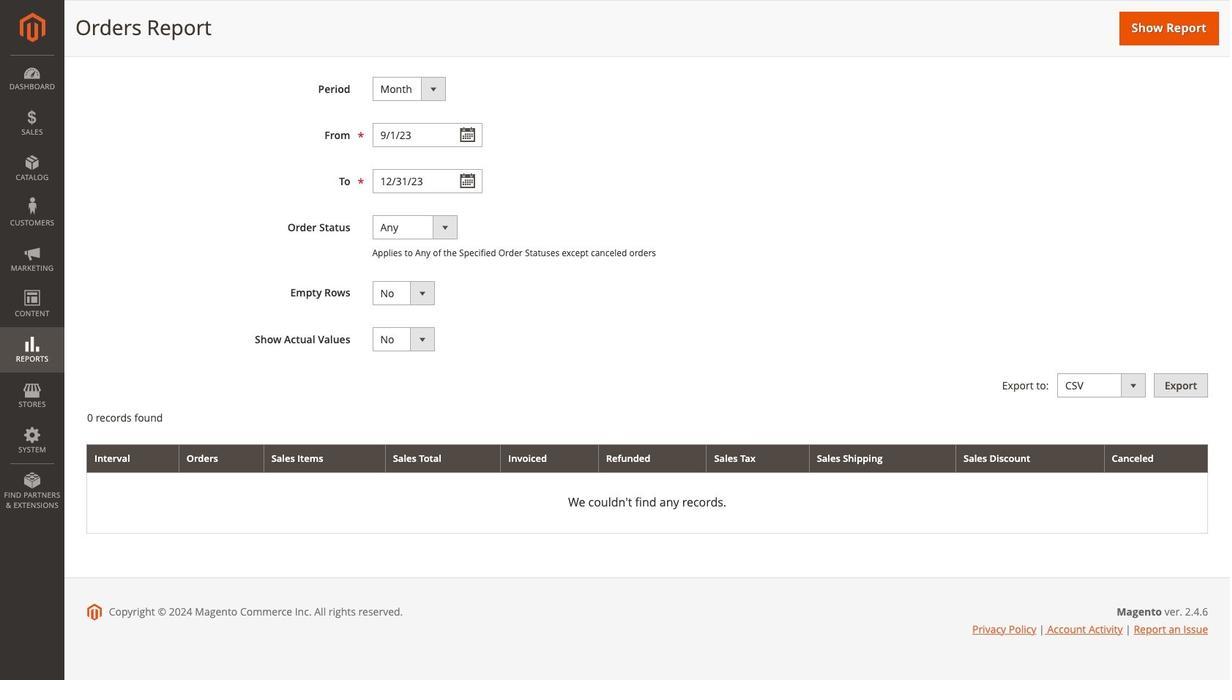 Task type: vqa. For each thing, say whether or not it's contained in the screenshot.
menu
no



Task type: locate. For each thing, give the bounding box(es) containing it.
magento admin panel image
[[19, 12, 45, 42]]

None text field
[[372, 123, 482, 147], [372, 169, 482, 194], [372, 123, 482, 147], [372, 169, 482, 194]]

menu bar
[[0, 55, 64, 518]]



